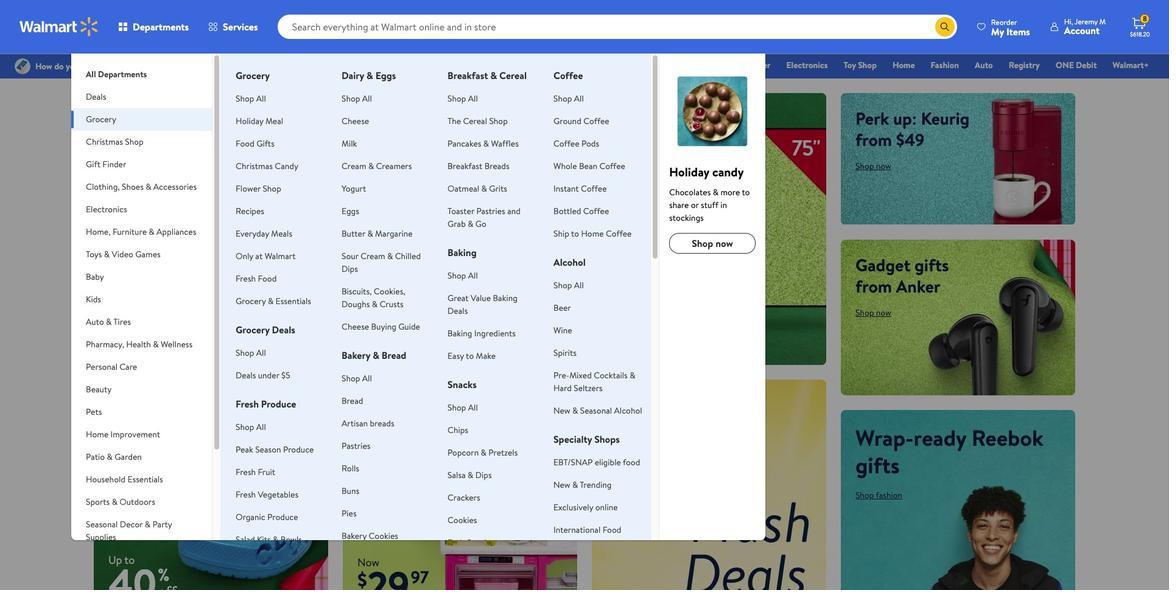 Task type: locate. For each thing, give the bounding box(es) containing it.
1 vertical spatial dips
[[475, 470, 492, 482]]

shop now link for crocs for your crew
[[108, 315, 144, 328]]

0 vertical spatial food
[[236, 138, 254, 150]]

personal care
[[86, 361, 137, 373]]

shop all link for snacks
[[448, 402, 478, 414]]

1 vertical spatial cheese
[[342, 321, 369, 333]]

new down hard
[[554, 405, 570, 417]]

& inside holiday candy chocolates & more to share or stuff in stockings
[[713, 186, 719, 199]]

1 vertical spatial cookies
[[369, 530, 398, 543]]

finder
[[747, 59, 771, 71], [103, 158, 126, 171]]

2 horizontal spatial food
[[603, 524, 621, 537]]

care
[[119, 361, 137, 373]]

shop now up shoes
[[108, 160, 144, 172]]

1 horizontal spatial holiday
[[669, 164, 710, 180]]

baking ingredients link
[[448, 328, 516, 340]]

holiday inside holiday candy chocolates & more to share or stuff in stockings
[[669, 164, 710, 180]]

home inside dropdown button
[[86, 429, 108, 441]]

bowls
[[281, 534, 302, 546]]

1 vertical spatial grocery & essentials link
[[236, 295, 311, 308]]

all up the cereal shop link
[[468, 93, 478, 105]]

0 vertical spatial departments
[[133, 20, 189, 33]]

deals down crew
[[272, 323, 295, 337]]

0 vertical spatial seasonal
[[580, 405, 612, 417]]

bakery cookies link
[[342, 530, 398, 543]]

shop all up chips link
[[448, 402, 478, 414]]

finder left electronics link
[[747, 59, 771, 71]]

shop up the great
[[448, 270, 466, 282]]

shop all link up bread link
[[342, 373, 372, 385]]

bean
[[579, 160, 597, 172]]

0 horizontal spatial gift finder
[[86, 158, 126, 171]]

1 vertical spatial new
[[554, 479, 570, 491]]

0 vertical spatial produce
[[261, 398, 296, 411]]

waffles
[[491, 138, 519, 150]]

from left anker
[[856, 274, 892, 298]]

snacks
[[448, 378, 477, 392], [467, 537, 492, 549]]

0 vertical spatial electronics
[[787, 59, 828, 71]]

now down in
[[716, 237, 733, 250]]

pastries up the go
[[476, 205, 505, 217]]

0 horizontal spatial grocery & essentials link
[[236, 295, 311, 308]]

2 vertical spatial home
[[86, 429, 108, 441]]

0 horizontal spatial bread
[[342, 395, 363, 407]]

crocs for your crew
[[108, 276, 295, 307]]

0 vertical spatial off
[[144, 128, 166, 152]]

ship to home coffee
[[554, 228, 632, 240]]

1 vertical spatial breakfast
[[448, 160, 482, 172]]

& left 'pretzels'
[[481, 447, 487, 459]]

holiday for candy
[[669, 164, 710, 180]]

1 horizontal spatial all
[[627, 432, 635, 444]]

to right easy
[[466, 350, 474, 362]]

0 vertical spatial up
[[607, 393, 634, 423]]

coffee down bottled coffee link
[[606, 228, 632, 240]]

beauty
[[86, 384, 112, 396]]

0 vertical spatial cream
[[342, 160, 366, 172]]

all up chips
[[468, 402, 478, 414]]

1 vertical spatial home
[[581, 228, 604, 240]]

mixed
[[569, 370, 592, 382]]

fresh food link
[[236, 273, 277, 285]]

coffee down 'ground'
[[554, 138, 579, 150]]

finder inside gift finder dropdown button
[[103, 158, 126, 171]]

world!
[[448, 393, 495, 417]]

& inside biscuits, cookies, doughs & crusts
[[372, 298, 378, 311]]

eligible
[[595, 457, 621, 469]]

shop up pastries link
[[357, 425, 376, 438]]

up inside group
[[108, 553, 122, 568]]

all down ship to home coffee
[[574, 280, 584, 292]]

flower shop
[[236, 183, 281, 195]]

shop all link for alcohol
[[554, 280, 584, 292]]

1 horizontal spatial electronics
[[787, 59, 828, 71]]

1 vertical spatial grocery & essentials
[[236, 295, 311, 308]]

gift up the clothing,
[[86, 158, 100, 171]]

1 horizontal spatial gift finder
[[730, 59, 771, 71]]

anker
[[896, 274, 941, 298]]

shop now for crocs for your crew
[[108, 315, 144, 328]]

snacks down cookies link
[[467, 537, 492, 549]]

deals for deals under $5
[[236, 370, 256, 382]]

cheese down doughs
[[342, 321, 369, 333]]

grocery & essentials for bottommost grocery & essentials link
[[236, 295, 311, 308]]

1 horizontal spatial dips
[[475, 470, 492, 482]]

97
[[411, 566, 429, 590]]

coffee right deals link
[[554, 69, 583, 82]]

fresh vegetables link
[[236, 489, 298, 501]]

essentials up grocery deals
[[276, 295, 311, 308]]

2 horizontal spatial christmas
[[655, 59, 693, 71]]

to inside select lego® sets up to 20% off
[[268, 107, 284, 130]]

1 bakery from the top
[[342, 349, 370, 362]]

to left 65%
[[639, 393, 660, 423]]

seasonal down seltzers
[[580, 405, 612, 417]]

auto & tires button
[[71, 311, 212, 334]]

wellness
[[161, 339, 193, 351]]

0 vertical spatial eggs
[[376, 69, 396, 82]]

coffee pods
[[554, 138, 599, 150]]

1 horizontal spatial food
[[258, 273, 277, 285]]

Search search field
[[277, 15, 957, 39]]

food
[[236, 138, 254, 150], [258, 273, 277, 285], [603, 524, 621, 537]]

0 vertical spatial bread
[[382, 349, 406, 362]]

0 vertical spatial pastries
[[476, 205, 505, 217]]

deals inside deals link
[[528, 59, 548, 71]]

now inside shop now link
[[716, 237, 733, 250]]

shop all link for coffee
[[554, 93, 584, 105]]

shop all up peak
[[236, 421, 266, 434]]

& right the patio
[[107, 451, 113, 463]]

to inside up to 40 percent off group
[[124, 553, 135, 568]]

shop now link down gadget gifts from anker
[[856, 307, 891, 319]]

creamers
[[376, 160, 412, 172]]

search icon image
[[940, 22, 950, 32]]

1 horizontal spatial finder
[[747, 59, 771, 71]]

2 horizontal spatial essentials
[[603, 59, 640, 71]]

shop all for alcohol
[[554, 280, 584, 292]]

cookies down crackers link
[[448, 515, 477, 527]]

food gifts
[[236, 138, 275, 150]]

off
[[144, 128, 166, 152], [710, 393, 739, 423]]

1 horizontal spatial eggs
[[376, 69, 396, 82]]

instant coffee
[[554, 183, 607, 195]]

1 horizontal spatial cereal
[[499, 69, 527, 82]]

home for home
[[893, 59, 915, 71]]

2 fresh from the top
[[236, 398, 259, 411]]

from left the $49
[[856, 128, 892, 152]]

1 fresh from the top
[[236, 273, 256, 285]]

deals inside great value baking deals
[[448, 305, 468, 317]]

peak season produce link
[[236, 444, 314, 456]]

deals down the great
[[448, 305, 468, 317]]

all inside top gifts going fast! shop all gifts
[[378, 242, 386, 254]]

0 vertical spatial baking
[[448, 246, 477, 259]]

fresh for fresh produce
[[236, 398, 259, 411]]

shop now down "perk"
[[856, 160, 891, 172]]

fresh fruit
[[236, 466, 275, 479]]

essentials down search search field
[[603, 59, 640, 71]]

shop up eligible at the right of the page
[[607, 432, 625, 444]]

shop now for it's a barbie world!
[[357, 425, 393, 438]]

ebt/snap
[[554, 457, 593, 469]]

0 vertical spatial breakfast
[[448, 69, 488, 82]]

1 vertical spatial cream
[[361, 250, 385, 262]]

gift finder
[[730, 59, 771, 71], [86, 158, 126, 171]]

to for ship to home coffee
[[571, 228, 579, 240]]

grocery inside grocery dropdown button
[[86, 113, 116, 125]]

cheese link
[[342, 115, 369, 127]]

butter & margarine link
[[342, 228, 413, 240]]

food for international food
[[603, 524, 621, 537]]

food down the online
[[603, 524, 621, 537]]

essentials
[[603, 59, 640, 71], [276, 295, 311, 308], [128, 474, 163, 486]]

bottled coffee link
[[554, 205, 609, 217]]

your
[[202, 276, 244, 307]]

shop all for breakfast & cereal
[[448, 93, 478, 105]]

shop left fashion
[[856, 489, 874, 502]]

at
[[255, 250, 263, 262]]

gift finder link
[[724, 58, 776, 72]]

finder for gift finder link
[[747, 59, 771, 71]]

gift finder inside dropdown button
[[86, 158, 126, 171]]

0 vertical spatial auto
[[975, 59, 993, 71]]

1 vertical spatial eggs
[[342, 205, 359, 217]]

3 fresh from the top
[[236, 466, 256, 479]]

shop all link for breakfast & cereal
[[448, 93, 478, 105]]

all up deals under $5 link
[[256, 347, 266, 359]]

beer
[[554, 302, 571, 314]]

shop now down gadget gifts from anker
[[856, 307, 891, 319]]

2 breakfast from the top
[[448, 160, 482, 172]]

flower
[[236, 183, 261, 195]]

bakery for bakery & bread
[[342, 349, 370, 362]]

finder up the clothing,
[[103, 158, 126, 171]]

1 breakfast from the top
[[448, 69, 488, 82]]

food
[[623, 457, 640, 469]]

1 vertical spatial auto
[[86, 316, 104, 328]]

from
[[856, 128, 892, 152], [856, 274, 892, 298]]

gift finder for gift finder dropdown button
[[86, 158, 126, 171]]

breakfast for breakfast & cereal
[[448, 69, 488, 82]]

1 horizontal spatial up
[[607, 393, 634, 423]]

shop all up the
[[448, 93, 478, 105]]

shop up the clothing,
[[108, 160, 127, 172]]

to right the up at the top left of page
[[268, 107, 284, 130]]

fruit up fresh vegetables link
[[258, 466, 275, 479]]

1 vertical spatial finder
[[103, 158, 126, 171]]

produce for organic produce
[[267, 512, 298, 524]]

& inside the patio & garden dropdown button
[[107, 451, 113, 463]]

& left party
[[145, 519, 150, 531]]

up up shop all
[[607, 393, 634, 423]]

ground
[[554, 115, 581, 127]]

toy
[[844, 59, 856, 71]]

2 vertical spatial food
[[603, 524, 621, 537]]

1 vertical spatial pastries
[[342, 440, 371, 452]]

& right shoes
[[146, 181, 151, 193]]

all for baking
[[468, 270, 478, 282]]

shop all up deals under $5 link
[[236, 347, 266, 359]]

pancakes
[[448, 138, 481, 150]]

to down seasonal decor & party supplies
[[124, 553, 135, 568]]

shop all link
[[236, 93, 266, 105], [342, 93, 372, 105], [448, 93, 478, 105], [554, 93, 584, 105], [448, 270, 478, 282], [554, 280, 584, 292], [236, 347, 266, 359], [342, 373, 372, 385], [448, 402, 478, 414], [236, 421, 266, 434]]

0 vertical spatial christmas shop
[[655, 59, 714, 71]]

deals under $5
[[236, 370, 290, 382]]

& right toys
[[104, 248, 110, 261]]

crackers link
[[448, 492, 480, 504]]

1 vertical spatial gift
[[86, 158, 100, 171]]

0 vertical spatial from
[[856, 128, 892, 152]]

2 bakery from the top
[[342, 530, 367, 543]]

0 horizontal spatial grocery & essentials
[[236, 295, 311, 308]]

1 cheese from the top
[[342, 115, 369, 127]]

new
[[554, 405, 570, 417], [554, 479, 570, 491]]

& inside pharmacy, health & wellness dropdown button
[[153, 339, 159, 351]]

all for coffee
[[574, 93, 584, 105]]

1 horizontal spatial gift
[[730, 59, 745, 71]]

2 vertical spatial produce
[[267, 512, 298, 524]]

produce right season
[[283, 444, 314, 456]]

baking down grab
[[448, 246, 477, 259]]

2 from from the top
[[856, 274, 892, 298]]

1 horizontal spatial christmas
[[236, 160, 273, 172]]

alcohol down 'ship'
[[554, 256, 586, 269]]

christmas inside christmas shop dropdown button
[[86, 136, 123, 148]]

grocery & essentials
[[564, 59, 640, 71], [236, 295, 311, 308]]

shop now link up health
[[108, 315, 144, 328]]

ground coffee link
[[554, 115, 609, 127]]

1 horizontal spatial seasonal
[[580, 405, 612, 417]]

shop down stockings
[[692, 237, 713, 250]]

baking for baking
[[448, 246, 477, 259]]

wrap-
[[856, 423, 914, 453]]

finder for gift finder dropdown button
[[103, 158, 126, 171]]

0 vertical spatial gift
[[730, 59, 745, 71]]

sour cream & chilled dips link
[[342, 250, 421, 275]]

salad
[[236, 534, 255, 546]]

0 vertical spatial home
[[893, 59, 915, 71]]

0 horizontal spatial auto
[[86, 316, 104, 328]]

now down a
[[378, 425, 393, 438]]

exclusively online link
[[554, 502, 618, 514]]

0 horizontal spatial dips
[[342, 263, 358, 275]]

now down kids dropdown button
[[129, 315, 144, 328]]

pastries inside toaster pastries and grab & go
[[476, 205, 505, 217]]

home improvement
[[86, 429, 160, 441]]

shop
[[695, 59, 714, 71], [858, 59, 877, 71], [236, 93, 254, 105], [342, 93, 360, 105], [448, 93, 466, 105], [554, 93, 572, 105], [489, 115, 508, 127], [125, 136, 144, 148], [108, 160, 127, 172], [856, 160, 874, 172], [263, 183, 281, 195], [692, 237, 713, 250], [357, 242, 376, 254], [419, 242, 438, 254], [448, 270, 466, 282], [554, 280, 572, 292], [856, 307, 874, 319], [108, 315, 127, 328], [236, 347, 254, 359], [342, 373, 360, 385], [448, 402, 466, 414], [236, 421, 254, 434], [357, 425, 376, 438], [607, 432, 625, 444], [856, 489, 874, 502]]

shop all for baking
[[448, 270, 478, 282]]

now
[[129, 160, 144, 172], [876, 160, 891, 172], [716, 237, 733, 250], [876, 307, 891, 319], [129, 315, 144, 328], [378, 425, 393, 438]]

0 vertical spatial cheese
[[342, 115, 369, 127]]

toys & video games
[[86, 248, 161, 261]]

cheese for cheese link
[[342, 115, 369, 127]]

deals inside deals dropdown button
[[86, 91, 106, 103]]

flower shop link
[[236, 183, 281, 195]]

0 horizontal spatial home
[[86, 429, 108, 441]]

baking right value
[[493, 292, 518, 304]]

shop up cheese link
[[342, 93, 360, 105]]

all up value
[[468, 270, 478, 282]]

shop now for gadget gifts from anker
[[856, 307, 891, 319]]

$5
[[281, 370, 290, 382]]

0 horizontal spatial up
[[108, 553, 122, 568]]

to right more
[[742, 186, 750, 199]]

dairy
[[342, 69, 364, 82]]

recipes
[[236, 205, 264, 217]]

salsa & dips link
[[448, 470, 492, 482]]

1 vertical spatial cereal
[[463, 115, 487, 127]]

2 vertical spatial christmas
[[236, 160, 273, 172]]

christmas shop button
[[71, 131, 212, 153]]

christmas candy link
[[236, 160, 298, 172]]

1 vertical spatial up
[[108, 553, 122, 568]]

0 horizontal spatial eggs
[[342, 205, 359, 217]]

under
[[258, 370, 279, 382]]

1 vertical spatial christmas shop
[[86, 136, 144, 148]]

grocery down fresh food link at the top
[[236, 295, 266, 308]]

shop now link for gadget gifts from anker
[[856, 307, 891, 319]]

home up the patio
[[86, 429, 108, 441]]

cheese
[[342, 115, 369, 127], [342, 321, 369, 333]]

0 vertical spatial gift finder
[[730, 59, 771, 71]]

1 vertical spatial electronics
[[86, 203, 127, 216]]

christmas for christmas shop link
[[655, 59, 693, 71]]

dips inside sour cream & chilled dips
[[342, 263, 358, 275]]

0 vertical spatial fruit
[[258, 466, 275, 479]]

electronics for electronics dropdown button
[[86, 203, 127, 216]]

bread down buying at the left
[[382, 349, 406, 362]]

snacks up world!
[[448, 378, 477, 392]]

up for up to
[[108, 553, 122, 568]]

salad kits & bowls
[[236, 534, 302, 546]]

& inside sour cream & chilled dips
[[387, 250, 393, 262]]

auto for auto & tires
[[86, 316, 104, 328]]

1 horizontal spatial grocery & essentials
[[564, 59, 640, 71]]

0 horizontal spatial pastries
[[342, 440, 371, 452]]

1 horizontal spatial bread
[[382, 349, 406, 362]]

0 horizontal spatial seasonal
[[86, 519, 118, 531]]

all for breakfast & cereal
[[468, 93, 478, 105]]

home left fashion
[[893, 59, 915, 71]]

shop all link for baking
[[448, 270, 478, 282]]

perk
[[856, 107, 889, 130]]

to for up to
[[124, 553, 135, 568]]

pre-mixed cocktails & hard seltzers
[[554, 370, 635, 395]]

share
[[669, 199, 689, 211]]

electronics inside dropdown button
[[86, 203, 127, 216]]

1 horizontal spatial grocery & essentials link
[[558, 58, 645, 72]]

2 horizontal spatial home
[[893, 59, 915, 71]]

cheese buying guide
[[342, 321, 420, 333]]

shop all link up the up at the top left of page
[[236, 93, 266, 105]]

0 horizontal spatial all
[[378, 242, 386, 254]]

fruit
[[258, 466, 275, 479], [448, 537, 465, 549]]

more
[[721, 186, 740, 199]]

whole bean coffee
[[554, 160, 625, 172]]

christmas shop inside dropdown button
[[86, 136, 144, 148]]

1 from from the top
[[856, 128, 892, 152]]

4 fresh from the top
[[236, 489, 256, 501]]

0 horizontal spatial finder
[[103, 158, 126, 171]]

to for easy to make
[[466, 350, 474, 362]]

2 new from the top
[[554, 479, 570, 491]]

auto inside dropdown button
[[86, 316, 104, 328]]

& left crusts
[[372, 298, 378, 311]]

1 vertical spatial seasonal
[[86, 519, 118, 531]]

shop all link for grocery
[[236, 93, 266, 105]]

shop now link up pastries link
[[357, 425, 393, 438]]

deals down all departments
[[86, 91, 106, 103]]

butter
[[342, 228, 365, 240]]

1 horizontal spatial christmas shop
[[655, 59, 714, 71]]

gift inside dropdown button
[[86, 158, 100, 171]]

fresh for fresh fruit
[[236, 466, 256, 479]]

from inside perk up: keurig from $49
[[856, 128, 892, 152]]

shop all up 'ground'
[[554, 93, 584, 105]]

shop all up the up at the top left of page
[[236, 93, 266, 105]]

all up deals dropdown button
[[86, 68, 96, 80]]

& right dairy
[[367, 69, 373, 82]]

1 vertical spatial from
[[856, 274, 892, 298]]

christmas inside christmas shop link
[[655, 59, 693, 71]]

bakery down 'pies'
[[342, 530, 367, 543]]

& inside sports & outdoors dropdown button
[[112, 496, 118, 508]]

& inside clothing, shoes & accessories 'dropdown button'
[[146, 181, 151, 193]]

0 horizontal spatial gift
[[86, 158, 100, 171]]

baking up easy
[[448, 328, 472, 340]]

new for new & seasonal alcohol
[[554, 405, 570, 417]]

alcohol
[[554, 256, 586, 269], [614, 405, 642, 417]]

all for grocery deals
[[256, 347, 266, 359]]

electronics down the clothing,
[[86, 203, 127, 216]]

shop now link for select lego® sets up to 20% off
[[108, 160, 144, 172]]

finder inside gift finder link
[[747, 59, 771, 71]]

1 horizontal spatial pastries
[[476, 205, 505, 217]]

one debit
[[1056, 59, 1097, 71]]

shop now for select lego® sets up to 20% off
[[108, 160, 144, 172]]

perk up: keurig from $49
[[856, 107, 970, 152]]

cereal up the cereal shop link
[[499, 69, 527, 82]]

0 horizontal spatial holiday
[[236, 115, 263, 127]]

shop now link down stockings
[[669, 233, 756, 254]]

shop all link for dairy & eggs
[[342, 93, 372, 105]]

one
[[1056, 59, 1074, 71]]

2 cheese from the top
[[342, 321, 369, 333]]

clothing, shoes & accessories
[[86, 181, 197, 193]]

0 vertical spatial cookies
[[448, 515, 477, 527]]

1 new from the top
[[554, 405, 570, 417]]

stuff
[[701, 199, 719, 211]]

1 horizontal spatial auto
[[975, 59, 993, 71]]

deals under $5 link
[[236, 370, 290, 382]]

1 vertical spatial christmas
[[86, 136, 123, 148]]

fresh vegetables
[[236, 489, 298, 501]]

1 vertical spatial holiday
[[669, 164, 710, 180]]

instant
[[554, 183, 579, 195]]

essentials down the patio & garden dropdown button
[[128, 474, 163, 486]]

1 horizontal spatial fruit
[[448, 537, 465, 549]]

easy to make link
[[448, 350, 496, 362]]

shop all link up beer
[[554, 280, 584, 292]]

new down ebt/snap
[[554, 479, 570, 491]]

produce down vegetables
[[267, 512, 298, 524]]

cream up yogurt link
[[342, 160, 366, 172]]

& down walmart site-wide search field
[[596, 59, 601, 71]]

grocery image
[[669, 68, 756, 155]]

grocery
[[564, 59, 594, 71], [236, 69, 270, 82], [86, 113, 116, 125], [236, 295, 266, 308], [236, 323, 270, 337]]

& inside seasonal decor & party supplies
[[145, 519, 150, 531]]

& right furniture
[[149, 226, 154, 238]]

christmas shop for christmas shop link
[[655, 59, 714, 71]]

0 vertical spatial dips
[[342, 263, 358, 275]]

0 horizontal spatial cereal
[[463, 115, 487, 127]]

registry link
[[1003, 58, 1045, 72]]

0 horizontal spatial christmas
[[86, 136, 123, 148]]

all down the bakery & bread
[[362, 373, 372, 385]]

walmart+
[[1113, 59, 1149, 71]]

auto for auto
[[975, 59, 993, 71]]

electronics button
[[71, 199, 212, 221]]

gifts
[[444, 120, 539, 188], [388, 242, 405, 254], [915, 253, 949, 277], [856, 450, 900, 481]]

all for snacks
[[468, 402, 478, 414]]

shop up pharmacy,
[[108, 315, 127, 328]]



Task type: describe. For each thing, give the bounding box(es) containing it.
beer link
[[554, 302, 571, 314]]

grocery & essentials for right grocery & essentials link
[[564, 59, 640, 71]]

christmas for christmas candy link
[[236, 160, 273, 172]]

organic
[[236, 512, 265, 524]]

seasonal inside seasonal decor & party supplies
[[86, 519, 118, 531]]

shop up 'ground'
[[554, 93, 572, 105]]

sets
[[212, 107, 242, 130]]

1 horizontal spatial off
[[710, 393, 739, 423]]

20%
[[108, 128, 140, 152]]

oatmeal & grits
[[448, 183, 507, 195]]

new & trending link
[[554, 479, 612, 491]]

& inside toaster pastries and grab & go
[[468, 218, 473, 230]]

holiday for meal
[[236, 115, 263, 127]]

toaster pastries and grab & go link
[[448, 205, 521, 230]]

off inside select lego® sets up to 20% off
[[144, 128, 166, 152]]

& right butter
[[367, 228, 373, 240]]

0 vertical spatial essentials
[[603, 59, 640, 71]]

to for up to 65% off
[[639, 393, 660, 423]]

holiday candy chocolates & more to share or stuff in stockings
[[669, 164, 750, 224]]

now for crocs for your crew
[[129, 315, 144, 328]]

0 vertical spatial snacks
[[448, 378, 477, 392]]

shop now down stockings
[[692, 237, 733, 250]]

all for grocery
[[256, 93, 266, 105]]

new for new & trending
[[554, 479, 570, 491]]

toy shop
[[844, 59, 877, 71]]

coffee up pods
[[584, 115, 609, 127]]

shop up peak
[[236, 421, 254, 434]]

shop now link for it's a barbie world!
[[357, 425, 393, 438]]

buns
[[342, 485, 359, 498]]

chilled
[[395, 250, 421, 262]]

& right salsa
[[468, 470, 473, 482]]

shop up beer
[[554, 280, 572, 292]]

0 horizontal spatial fruit
[[258, 466, 275, 479]]

baking for baking ingredients
[[448, 328, 472, 340]]

shop all for coffee
[[554, 93, 584, 105]]

1 vertical spatial alcohol
[[614, 405, 642, 417]]

margarine
[[375, 228, 413, 240]]

whole
[[554, 160, 577, 172]]

all for dairy & eggs
[[362, 93, 372, 105]]

shop samsung
[[419, 242, 473, 254]]

shop up waffles at the top of page
[[489, 115, 508, 127]]

fresh for fresh vegetables
[[236, 489, 256, 501]]

all for alcohol
[[574, 280, 584, 292]]

shop now for perk up: keurig from $49
[[856, 160, 891, 172]]

kids button
[[71, 289, 212, 311]]

0 horizontal spatial food
[[236, 138, 254, 150]]

now for gadget gifts from anker
[[876, 307, 891, 319]]

the cereal shop link
[[448, 115, 508, 127]]

only
[[236, 250, 253, 262]]

whole bean coffee link
[[554, 160, 625, 172]]

home link
[[887, 58, 921, 72]]

all departments link
[[71, 54, 212, 86]]

& left grits
[[481, 183, 487, 195]]

departments inside "popup button"
[[133, 20, 189, 33]]

breakfast & cereal
[[448, 69, 527, 82]]

shop up bread link
[[342, 373, 360, 385]]

all for fresh produce
[[256, 421, 266, 434]]

vegetables
[[258, 489, 298, 501]]

christmas shop for christmas shop dropdown button
[[86, 136, 144, 148]]

trending
[[580, 479, 612, 491]]

sour
[[342, 250, 359, 262]]

reorder
[[991, 17, 1017, 27]]

1 vertical spatial snacks
[[467, 537, 492, 549]]

popcorn
[[448, 447, 479, 459]]

& left waffles at the top of page
[[483, 138, 489, 150]]

the cereal shop
[[448, 115, 508, 127]]

gift for gift finder dropdown button
[[86, 158, 100, 171]]

shop inside top gifts going fast! shop all gifts
[[357, 242, 376, 254]]

shop left samsung
[[419, 242, 438, 254]]

coffee up ship to home coffee
[[583, 205, 609, 217]]

breakfast for breakfast breads
[[448, 160, 482, 172]]

& left deals link
[[490, 69, 497, 82]]

& inside toys & video games dropdown button
[[104, 248, 110, 261]]

my
[[991, 25, 1004, 38]]

shop up chips link
[[448, 402, 466, 414]]

international food link
[[554, 524, 621, 537]]

1 horizontal spatial cookies
[[448, 515, 477, 527]]

shop all for fresh produce
[[236, 421, 266, 434]]

fast!
[[486, 169, 580, 236]]

electronics for electronics link
[[787, 59, 828, 71]]

& left trending at bottom
[[572, 479, 578, 491]]

online
[[595, 502, 618, 514]]

$618.20
[[1130, 30, 1150, 38]]

everyday meals
[[236, 228, 292, 240]]

pets
[[86, 406, 102, 418]]

select
[[108, 107, 155, 130]]

biscuits,
[[342, 286, 372, 298]]

deals for deals dropdown button
[[86, 91, 106, 103]]

dairy & eggs
[[342, 69, 396, 82]]

& inside auto & tires dropdown button
[[106, 316, 112, 328]]

shop left gift finder link
[[695, 59, 714, 71]]

gifts inside wrap-ready reebok gifts
[[856, 450, 900, 481]]

1 vertical spatial produce
[[283, 444, 314, 456]]

rolls
[[342, 463, 359, 475]]

shop all for snacks
[[448, 402, 478, 414]]

shop up the
[[448, 93, 466, 105]]

seasonal decor & party supplies button
[[71, 514, 212, 549]]

toys
[[86, 248, 102, 261]]

grocery right deals link
[[564, 59, 594, 71]]

shop all for bakery & bread
[[342, 373, 372, 385]]

hi,
[[1064, 16, 1073, 27]]

shop all for grocery
[[236, 93, 266, 105]]

oatmeal & grits link
[[448, 183, 507, 195]]

now dollar 29.97 null group
[[343, 556, 429, 591]]

& inside pre-mixed cocktails & hard seltzers
[[630, 370, 635, 382]]

artisan breads
[[342, 418, 394, 430]]

shop right toy
[[858, 59, 877, 71]]

meals
[[271, 228, 292, 240]]

toaster pastries and grab & go
[[448, 205, 521, 230]]

gifts
[[257, 138, 275, 150]]

produce for fresh produce
[[261, 398, 296, 411]]

samsung
[[440, 242, 473, 254]]

items
[[1007, 25, 1030, 38]]

up to
[[108, 553, 135, 568]]

instant coffee link
[[554, 183, 607, 195]]

shop all link for bakery & bread
[[342, 373, 372, 385]]

peak season produce
[[236, 444, 314, 456]]

toaster
[[448, 205, 474, 217]]

departments button
[[108, 12, 199, 41]]

household essentials button
[[71, 469, 212, 491]]

food for fresh food
[[258, 273, 277, 285]]

specialty
[[554, 433, 592, 446]]

christmas shop link
[[650, 58, 719, 72]]

1 vertical spatial bread
[[342, 395, 363, 407]]

& down seltzers
[[572, 405, 578, 417]]

household
[[86, 474, 125, 486]]

walmart image
[[19, 17, 99, 37]]

1 horizontal spatial essentials
[[276, 295, 311, 308]]

keurig
[[921, 107, 970, 130]]

grocery down crew
[[236, 323, 270, 337]]

popcorn & pretzels
[[448, 447, 518, 459]]

all for bakery & bread
[[362, 373, 372, 385]]

1 horizontal spatial home
[[581, 228, 604, 240]]

baking inside great value baking deals
[[493, 292, 518, 304]]

& right kits
[[273, 534, 279, 546]]

crusts
[[380, 298, 404, 311]]

up
[[246, 107, 264, 130]]

pies
[[342, 508, 357, 520]]

shop down "perk"
[[856, 160, 874, 172]]

home improvement button
[[71, 424, 212, 446]]

a
[[384, 393, 392, 417]]

to inside holiday candy chocolates & more to share or stuff in stockings
[[742, 186, 750, 199]]

all departments
[[86, 68, 147, 80]]

cheese for cheese buying guide
[[342, 321, 369, 333]]

in
[[721, 199, 727, 211]]

up to 65% off
[[607, 393, 739, 423]]

%
[[158, 563, 170, 587]]

buns link
[[342, 485, 359, 498]]

bakery cookies
[[342, 530, 398, 543]]

easy
[[448, 350, 464, 362]]

1 vertical spatial departments
[[98, 68, 147, 80]]

up for up to 65% off
[[607, 393, 634, 423]]

& left creamers
[[368, 160, 374, 172]]

outdoors
[[120, 496, 155, 508]]

pastries link
[[342, 440, 371, 452]]

shop all for grocery deals
[[236, 347, 266, 359]]

now for it's a barbie world!
[[378, 425, 393, 438]]

now for select lego® sets up to 20% off
[[129, 160, 144, 172]]

only at walmart
[[236, 250, 296, 262]]

crackers
[[448, 492, 480, 504]]

spirits link
[[554, 347, 577, 359]]

shop inside dropdown button
[[125, 136, 144, 148]]

international
[[554, 524, 601, 537]]

pancakes & waffles link
[[448, 138, 519, 150]]

0 horizontal spatial cookies
[[369, 530, 398, 543]]

shop all link for fresh produce
[[236, 421, 266, 434]]

tires
[[113, 316, 131, 328]]

& inside the home, furniture & appliances dropdown button
[[149, 226, 154, 238]]

shop all for dairy & eggs
[[342, 93, 372, 105]]

coffee down whole bean coffee
[[581, 183, 607, 195]]

up to 40 percent off group
[[94, 553, 177, 591]]

pre-mixed cocktails & hard seltzers link
[[554, 370, 635, 395]]

gift finder for gift finder link
[[730, 59, 771, 71]]

0 horizontal spatial alcohol
[[554, 256, 586, 269]]

gift for gift finder link
[[730, 59, 745, 71]]

& down fresh food link at the top
[[268, 295, 274, 308]]

shop down christmas candy link
[[263, 183, 281, 195]]

cream inside sour cream & chilled dips
[[361, 250, 385, 262]]

deals for deals link
[[528, 59, 548, 71]]

Walmart Site-Wide search field
[[277, 15, 957, 39]]

baking ingredients
[[448, 328, 516, 340]]

shop down gadget
[[856, 307, 874, 319]]

breads
[[485, 160, 510, 172]]

coffee right bean at top
[[599, 160, 625, 172]]

eggs link
[[342, 205, 359, 217]]

& down cheese buying guide
[[373, 349, 379, 362]]

home for home improvement
[[86, 429, 108, 441]]

bakery for bakery cookies
[[342, 530, 367, 543]]

fruit snacks
[[448, 537, 492, 549]]

shop now link for perk up: keurig from $49
[[856, 160, 891, 172]]

pharmacy, health & wellness
[[86, 339, 193, 351]]

shop up the up at the top left of page
[[236, 93, 254, 105]]

m
[[1100, 16, 1106, 27]]

shop up deals under $5 link
[[236, 347, 254, 359]]

bottled
[[554, 205, 581, 217]]

christmas for christmas shop dropdown button
[[86, 136, 123, 148]]

food gifts link
[[236, 138, 275, 150]]

from inside gadget gifts from anker
[[856, 274, 892, 298]]

fresh for fresh food
[[236, 273, 256, 285]]

exclusively
[[554, 502, 593, 514]]

gifts inside gadget gifts from anker
[[915, 253, 949, 277]]

shop all link for grocery deals
[[236, 347, 266, 359]]

grocery up the up at the top left of page
[[236, 69, 270, 82]]

essentials inside dropdown button
[[128, 474, 163, 486]]

games
[[135, 248, 161, 261]]

now for perk up: keurig from $49
[[876, 160, 891, 172]]



Task type: vqa. For each thing, say whether or not it's contained in the screenshot.
the Shop now associated with Perk up: Keurig from $49
yes



